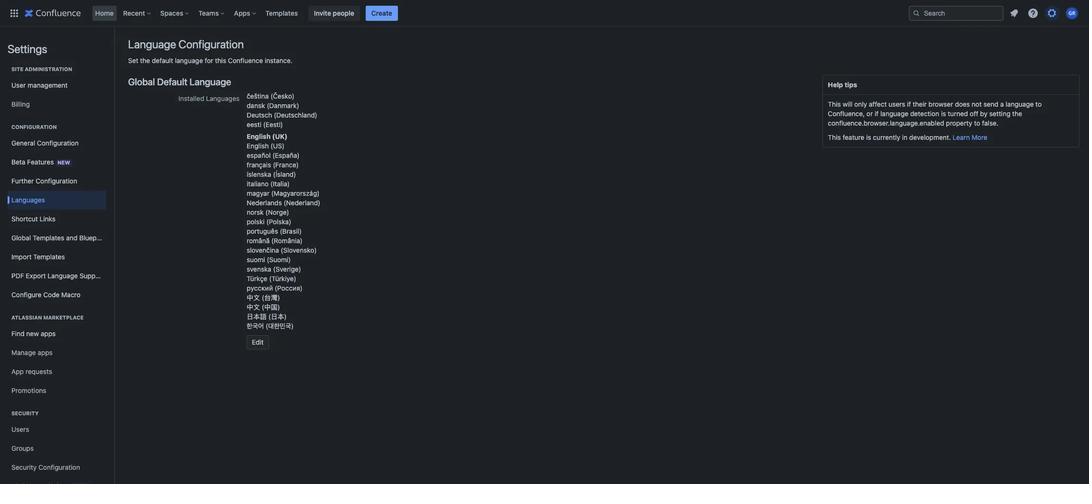 Task type: vqa. For each thing, say whether or not it's contained in the screenshot.
RIGHT
no



Task type: describe. For each thing, give the bounding box(es) containing it.
send
[[984, 100, 999, 108]]

1 english from the top
[[247, 132, 271, 141]]

turned
[[949, 110, 969, 118]]

app requests link
[[8, 363, 106, 382]]

română
[[247, 237, 270, 245]]

(россия)
[[275, 284, 303, 292]]

site administration group
[[8, 56, 106, 117]]

groups
[[11, 445, 34, 453]]

home
[[95, 9, 114, 17]]

0 vertical spatial apps
[[41, 330, 56, 338]]

atlassian
[[11, 315, 42, 321]]

configuration group
[[8, 114, 110, 308]]

(česko)
[[271, 92, 295, 100]]

detection
[[911, 110, 940, 118]]

groups link
[[8, 440, 106, 459]]

new
[[26, 330, 39, 338]]

users link
[[8, 421, 106, 440]]

instance.
[[265, 56, 293, 65]]

(france)
[[273, 161, 299, 169]]

people
[[333, 9, 354, 17]]

does
[[956, 100, 971, 108]]

0 vertical spatial language
[[175, 56, 203, 65]]

pdf export language support link
[[8, 267, 106, 286]]

new
[[58, 159, 70, 165]]

more
[[973, 133, 988, 141]]

(日本)
[[269, 313, 287, 321]]

global for global templates and blueprints
[[11, 234, 31, 242]]

settings icon image
[[1047, 7, 1059, 19]]

macro
[[61, 291, 81, 299]]

suomi
[[247, 256, 265, 264]]

in
[[903, 133, 908, 141]]

this for this will only affect users if their browser does not send a language to confluence, or if language detection is turned off by setting the confluence.browser.language.enabled property to false.
[[829, 100, 842, 108]]

not
[[973, 100, 983, 108]]

this feature is currently in development. learn more
[[829, 133, 988, 141]]

search image
[[913, 9, 921, 17]]

further configuration link
[[8, 172, 106, 191]]

property
[[947, 119, 973, 127]]

português
[[247, 227, 278, 235]]

users
[[11, 426, 29, 434]]

off
[[971, 110, 979, 118]]

language for global default language
[[190, 76, 231, 87]]

this
[[215, 56, 226, 65]]

(slovensko)
[[281, 246, 317, 254]]

(brasil)
[[280, 227, 302, 235]]

(deutschland)
[[274, 111, 318, 119]]

learn
[[954, 133, 971, 141]]

manage apps link
[[8, 344, 106, 363]]

security for security configuration
[[11, 464, 37, 472]]

import templates link
[[8, 248, 106, 267]]

help icon image
[[1028, 7, 1040, 19]]

promotions link
[[8, 382, 106, 401]]

0 vertical spatial to
[[1036, 100, 1043, 108]]

global for global default language
[[128, 76, 155, 87]]

manage apps
[[11, 349, 53, 357]]

configuration for language
[[179, 38, 244, 51]]

requests
[[26, 368, 52, 376]]

user
[[11, 81, 26, 89]]

italiano
[[247, 180, 269, 188]]

svenska
[[247, 265, 272, 273]]

nederlands
[[247, 199, 282, 207]]

export
[[26, 272, 46, 280]]

beta features new
[[11, 158, 70, 166]]

čeština
[[247, 92, 269, 100]]

한국어
[[247, 322, 264, 330]]

0 vertical spatial languages
[[206, 94, 240, 103]]

spaces
[[160, 9, 183, 17]]

security configuration link
[[8, 459, 106, 478]]

recent button
[[120, 5, 155, 21]]

(polska)
[[267, 218, 292, 226]]

confluence,
[[829, 110, 866, 118]]

management
[[28, 81, 68, 89]]

manage
[[11, 349, 36, 357]]

security for security
[[11, 411, 39, 417]]

installed
[[179, 94, 204, 103]]

features
[[27, 158, 54, 166]]

apps button
[[231, 5, 260, 21]]

set the default language for this confluence instance.
[[128, 56, 293, 65]]

(italia)
[[271, 180, 290, 188]]

templates inside global element
[[266, 9, 298, 17]]

import templates
[[11, 253, 65, 261]]

their
[[914, 100, 927, 108]]

site administration
[[11, 66, 72, 72]]

support
[[80, 272, 104, 280]]

templates for import templates
[[33, 253, 65, 261]]

atlassian marketplace group
[[8, 305, 106, 404]]

configure code macro link
[[8, 286, 106, 305]]

will
[[843, 100, 853, 108]]

configuration for general
[[37, 139, 79, 147]]

confluence.browser.language.enabled
[[829, 119, 945, 127]]

teams button
[[196, 5, 229, 21]]

appswitcher icon image
[[9, 7, 20, 19]]

find new apps link
[[8, 325, 106, 344]]

recent
[[123, 9, 145, 17]]

русский
[[247, 284, 273, 292]]

this for this feature is currently in development. learn more
[[829, 133, 842, 141]]

magyar
[[247, 189, 270, 197]]

confluence
[[228, 56, 263, 65]]

home link
[[92, 5, 117, 21]]

1 vertical spatial apps
[[38, 349, 53, 357]]

configuration for further
[[36, 177, 77, 185]]

(românia)
[[272, 237, 303, 245]]



Task type: locate. For each thing, give the bounding box(es) containing it.
configuration inside further configuration link
[[36, 177, 77, 185]]

1 vertical spatial languages
[[11, 196, 45, 204]]

general configuration link
[[8, 134, 106, 153]]

links
[[40, 215, 56, 223]]

promotions
[[11, 387, 46, 395]]

global templates and blueprints link
[[8, 229, 110, 248]]

is
[[942, 110, 947, 118], [867, 133, 872, 141]]

1 中文 from the top
[[247, 294, 260, 302]]

1 vertical spatial 中文
[[247, 303, 260, 311]]

1 vertical spatial templates
[[33, 234, 64, 242]]

create
[[372, 9, 393, 17]]

2 this from the top
[[829, 133, 842, 141]]

set
[[128, 56, 138, 65]]

Search field
[[910, 5, 1005, 21]]

1 horizontal spatial language
[[881, 110, 909, 118]]

feature
[[843, 133, 865, 141]]

0 vertical spatial if
[[908, 100, 912, 108]]

language down users
[[881, 110, 909, 118]]

(中国)
[[262, 303, 280, 311]]

(sverige)
[[273, 265, 301, 273]]

help
[[829, 81, 844, 89]]

(us)
[[271, 142, 285, 150]]

import
[[11, 253, 32, 261]]

if right or
[[875, 110, 879, 118]]

polski
[[247, 218, 265, 226]]

中文 up 日本語
[[247, 303, 260, 311]]

security up users
[[11, 411, 39, 417]]

0 vertical spatial 中文
[[247, 294, 260, 302]]

1 horizontal spatial is
[[942, 110, 947, 118]]

0 horizontal spatial language
[[175, 56, 203, 65]]

default
[[157, 76, 187, 87]]

0 horizontal spatial to
[[975, 119, 981, 127]]

this inside the this will only affect users if their browser does not send a language to confluence, or if language detection is turned off by setting the confluence.browser.language.enabled property to false.
[[829, 100, 842, 108]]

global default language
[[128, 76, 231, 87]]

to down off
[[975, 119, 981, 127]]

installed languages element
[[247, 92, 814, 331]]

shortcut
[[11, 215, 38, 223]]

2 horizontal spatial language
[[1006, 100, 1035, 108]]

further configuration
[[11, 177, 77, 185]]

0 horizontal spatial is
[[867, 133, 872, 141]]

(ísland)
[[273, 170, 296, 178]]

1 horizontal spatial to
[[1036, 100, 1043, 108]]

pdf
[[11, 272, 24, 280]]

français
[[247, 161, 271, 169]]

2 english from the top
[[247, 142, 269, 150]]

türkçe
[[247, 275, 268, 283]]

invite
[[314, 9, 331, 17]]

language down 'language configuration'
[[175, 56, 203, 65]]

1 horizontal spatial if
[[908, 100, 912, 108]]

global up import
[[11, 234, 31, 242]]

configuration up languages link
[[36, 177, 77, 185]]

the right 'set' on the top of the page
[[140, 56, 150, 65]]

the right 'setting'
[[1013, 110, 1023, 118]]

general configuration
[[11, 139, 79, 147]]

default
[[152, 56, 173, 65]]

templates link
[[263, 5, 301, 21]]

language inside configuration group
[[48, 272, 78, 280]]

中文 down русский
[[247, 294, 260, 302]]

confluence image
[[25, 7, 81, 19], [25, 7, 81, 19]]

2 vertical spatial language
[[48, 272, 78, 280]]

norsk
[[247, 208, 264, 216]]

language
[[175, 56, 203, 65], [1006, 100, 1035, 108], [881, 110, 909, 118]]

user management
[[11, 81, 68, 89]]

global down 'set' on the top of the page
[[128, 76, 155, 87]]

find
[[11, 330, 25, 338]]

english up español
[[247, 142, 269, 150]]

a
[[1001, 100, 1005, 108]]

1 vertical spatial language
[[1006, 100, 1035, 108]]

0 vertical spatial english
[[247, 132, 271, 141]]

configure code macro
[[11, 291, 81, 299]]

or
[[867, 110, 874, 118]]

development.
[[910, 133, 952, 141]]

(suomi)
[[267, 256, 291, 264]]

configuration up set the default language for this confluence instance.
[[179, 38, 244, 51]]

apps right 'new' at left bottom
[[41, 330, 56, 338]]

2 vertical spatial templates
[[33, 253, 65, 261]]

find new apps
[[11, 330, 56, 338]]

configuration inside general configuration link
[[37, 139, 79, 147]]

0 vertical spatial language
[[128, 38, 176, 51]]

1 horizontal spatial the
[[1013, 110, 1023, 118]]

help tips
[[829, 81, 858, 89]]

code
[[43, 291, 60, 299]]

1 vertical spatial language
[[190, 76, 231, 87]]

marketplace
[[43, 315, 84, 321]]

by
[[981, 110, 988, 118]]

apps up requests
[[38, 349, 53, 357]]

None submit
[[247, 336, 269, 350]]

1 vertical spatial global
[[11, 234, 31, 242]]

further
[[11, 177, 34, 185]]

installed languages
[[179, 94, 240, 103]]

templates for global templates and blueprints
[[33, 234, 64, 242]]

atlassian marketplace
[[11, 315, 84, 321]]

(eesti)
[[263, 121, 283, 129]]

1 vertical spatial is
[[867, 133, 872, 141]]

languages link
[[8, 191, 106, 210]]

apps
[[234, 9, 250, 17]]

2 horizontal spatial language
[[190, 76, 231, 87]]

app requests
[[11, 368, 52, 376]]

(españa)
[[273, 151, 300, 160]]

global templates and blueprints
[[11, 234, 110, 242]]

configuration up new at the top
[[37, 139, 79, 147]]

global
[[128, 76, 155, 87], [11, 234, 31, 242]]

1 vertical spatial the
[[1013, 110, 1023, 118]]

templates up 'pdf export language support' link
[[33, 253, 65, 261]]

user management link
[[8, 76, 106, 95]]

if left their
[[908, 100, 912, 108]]

billing
[[11, 100, 30, 108]]

spaces button
[[158, 5, 193, 21]]

to
[[1036, 100, 1043, 108], [975, 119, 981, 127]]

administration
[[25, 66, 72, 72]]

language
[[128, 38, 176, 51], [190, 76, 231, 87], [48, 272, 78, 280]]

and
[[66, 234, 78, 242]]

0 horizontal spatial global
[[11, 234, 31, 242]]

(대한민국)
[[266, 322, 294, 330]]

this left feature
[[829, 133, 842, 141]]

teams
[[199, 9, 219, 17]]

language down import templates link
[[48, 272, 78, 280]]

tips
[[845, 81, 858, 89]]

general
[[11, 139, 35, 147]]

1 horizontal spatial global
[[128, 76, 155, 87]]

configuration up general
[[11, 124, 57, 130]]

english down eesti
[[247, 132, 271, 141]]

pdf export language support
[[11, 272, 104, 280]]

íslenska
[[247, 170, 271, 178]]

this
[[829, 100, 842, 108], [829, 133, 842, 141]]

create link
[[366, 5, 398, 21]]

language for pdf export language support
[[48, 272, 78, 280]]

0 vertical spatial this
[[829, 100, 842, 108]]

global element
[[6, 0, 908, 26]]

security group
[[8, 401, 106, 485]]

setting
[[990, 110, 1011, 118]]

banner
[[0, 0, 1090, 27]]

languages up shortcut
[[11, 196, 45, 204]]

0 vertical spatial templates
[[266, 9, 298, 17]]

languages inside configuration group
[[11, 196, 45, 204]]

0 horizontal spatial if
[[875, 110, 879, 118]]

español
[[247, 151, 271, 160]]

1 this from the top
[[829, 100, 842, 108]]

templates right apps "popup button" in the top of the page
[[266, 9, 298, 17]]

only
[[855, 100, 868, 108]]

1 vertical spatial to
[[975, 119, 981, 127]]

1 horizontal spatial language
[[128, 38, 176, 51]]

0 vertical spatial is
[[942, 110, 947, 118]]

1 vertical spatial if
[[875, 110, 879, 118]]

this left will
[[829, 100, 842, 108]]

configuration for security
[[38, 464, 80, 472]]

to right a
[[1036, 100, 1043, 108]]

notification icon image
[[1009, 7, 1021, 19]]

the inside the this will only affect users if their browser does not send a language to confluence, or if language detection is turned off by setting the confluence.browser.language.enabled property to false.
[[1013, 110, 1023, 118]]

collapse sidebar image
[[103, 31, 124, 50]]

1 horizontal spatial languages
[[206, 94, 240, 103]]

0 horizontal spatial languages
[[11, 196, 45, 204]]

billing link
[[8, 95, 106, 114]]

0 vertical spatial global
[[128, 76, 155, 87]]

banner containing home
[[0, 0, 1090, 27]]

2 security from the top
[[11, 464, 37, 472]]

1 vertical spatial security
[[11, 464, 37, 472]]

security down groups
[[11, 464, 37, 472]]

0 vertical spatial the
[[140, 56, 150, 65]]

for
[[205, 56, 213, 65]]

1 security from the top
[[11, 411, 39, 417]]

language up installed languages
[[190, 76, 231, 87]]

affect
[[870, 100, 888, 108]]

configuration down groups link
[[38, 464, 80, 472]]

2 vertical spatial language
[[881, 110, 909, 118]]

0 horizontal spatial language
[[48, 272, 78, 280]]

is inside the this will only affect users if their browser does not send a language to confluence, or if language detection is turned off by setting the confluence.browser.language.enabled property to false.
[[942, 110, 947, 118]]

1 vertical spatial this
[[829, 133, 842, 141]]

is down "browser"
[[942, 110, 947, 118]]

beta
[[11, 158, 25, 166]]

languages right installed
[[206, 94, 240, 103]]

is right feature
[[867, 133, 872, 141]]

templates down links
[[33, 234, 64, 242]]

global inside global templates and blueprints link
[[11, 234, 31, 242]]

1 vertical spatial english
[[247, 142, 269, 150]]

configuration inside security configuration link
[[38, 464, 80, 472]]

2 中文 from the top
[[247, 303, 260, 311]]

false.
[[983, 119, 999, 127]]

configure
[[11, 291, 42, 299]]

language right a
[[1006, 100, 1035, 108]]

0 horizontal spatial the
[[140, 56, 150, 65]]

0 vertical spatial security
[[11, 411, 39, 417]]

english
[[247, 132, 271, 141], [247, 142, 269, 150]]

language up default at the top of page
[[128, 38, 176, 51]]

(nederland)
[[284, 199, 321, 207]]



